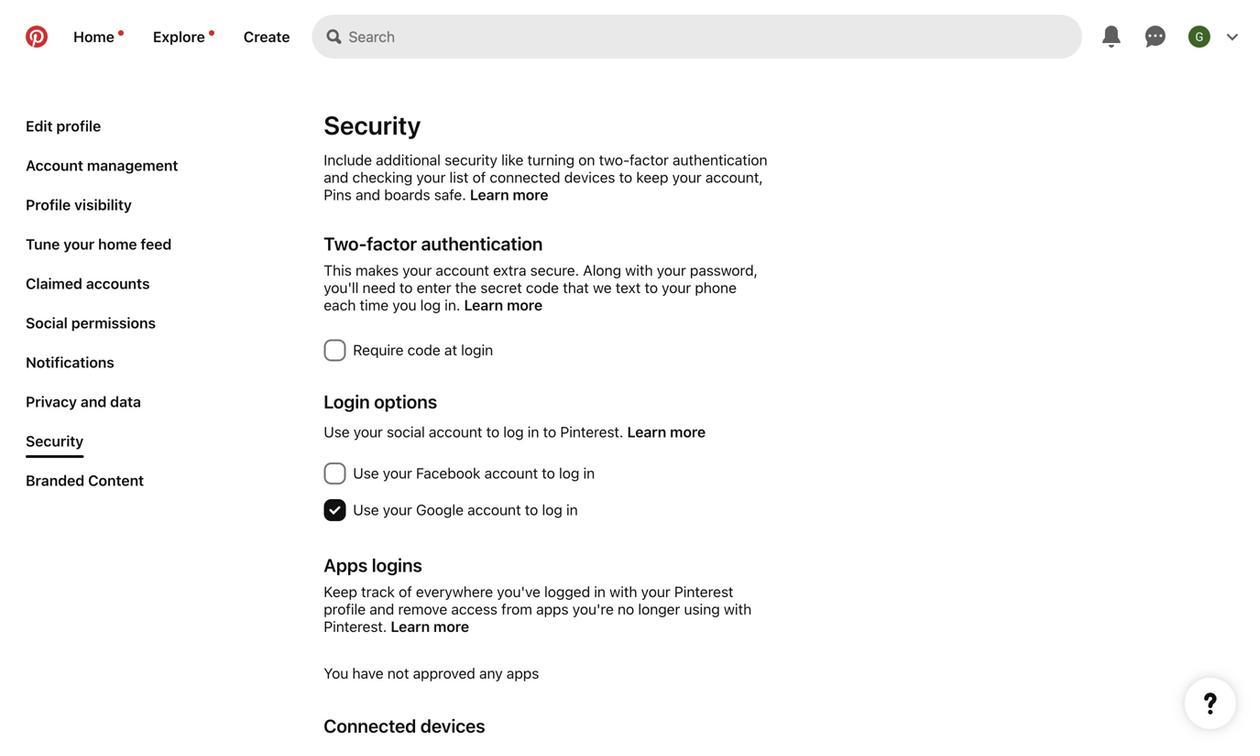 Task type: vqa. For each thing, say whether or not it's contained in the screenshot.
'Follow'
no



Task type: locate. For each thing, give the bounding box(es) containing it.
safe.
[[434, 186, 466, 203]]

account inside this makes your account extra secure. along with your password, you'll need to enter the secret code that we text to your phone each time you log in.
[[436, 262, 489, 279]]

account
[[436, 262, 489, 279], [429, 423, 482, 441], [484, 465, 538, 482], [467, 501, 521, 519]]

more for on
[[513, 186, 548, 203]]

in down use your social account to log in to pinterest. learn more
[[583, 465, 595, 482]]

in for use your facebook account to log in
[[583, 465, 595, 482]]

devices left keep
[[564, 169, 615, 186]]

and inside privacy and data link
[[81, 393, 107, 411]]

log for google
[[542, 501, 562, 519]]

0 vertical spatial apps
[[536, 601, 569, 618]]

learn more link for on
[[470, 186, 548, 203]]

factor
[[630, 151, 669, 169], [367, 233, 417, 254]]

notifications image inside home link
[[118, 30, 124, 36]]

profile down apps at the bottom of the page
[[324, 601, 366, 618]]

code
[[526, 279, 559, 296], [407, 341, 441, 359]]

your right no
[[641, 583, 670, 601]]

0 vertical spatial devices
[[564, 169, 615, 186]]

notifications
[[26, 354, 114, 371]]

use down 'login options'
[[353, 465, 379, 482]]

using
[[684, 601, 720, 618]]

1 vertical spatial of
[[399, 583, 412, 601]]

of right track
[[399, 583, 412, 601]]

1 horizontal spatial devices
[[564, 169, 615, 186]]

and right pins
[[356, 186, 380, 203]]

logins
[[372, 554, 422, 576]]

you'll
[[324, 279, 359, 296]]

1 vertical spatial apps
[[507, 665, 539, 682]]

login
[[324, 391, 370, 412]]

learn for turning
[[470, 186, 509, 203]]

notifications image right home
[[118, 30, 124, 36]]

security up branded
[[26, 433, 84, 450]]

0 horizontal spatial code
[[407, 341, 441, 359]]

profile
[[56, 117, 101, 135], [324, 601, 366, 618]]

factor up makes
[[367, 233, 417, 254]]

use
[[324, 423, 350, 441], [353, 465, 379, 482], [353, 501, 379, 519]]

your right keep
[[672, 169, 702, 186]]

from
[[501, 601, 532, 618]]

your right tune
[[63, 236, 95, 253]]

pinterest
[[674, 583, 734, 601]]

login options
[[324, 391, 437, 412]]

your down 'login options'
[[354, 423, 383, 441]]

keep
[[636, 169, 668, 186]]

log left in.
[[420, 296, 441, 314]]

tune your home feed
[[26, 236, 172, 253]]

2 notifications image from the left
[[209, 30, 214, 36]]

home link
[[59, 15, 138, 59]]

list
[[18, 110, 202, 504]]

in up 'use your facebook account to log in'
[[528, 423, 539, 441]]

2 vertical spatial learn more
[[391, 618, 469, 636]]

of
[[472, 169, 486, 186], [399, 583, 412, 601]]

0 vertical spatial of
[[472, 169, 486, 186]]

password,
[[690, 262, 758, 279]]

with left longer
[[610, 583, 637, 601]]

1 horizontal spatial of
[[472, 169, 486, 186]]

social permissions link
[[18, 307, 163, 339]]

1 horizontal spatial notifications image
[[209, 30, 214, 36]]

social
[[26, 314, 68, 332]]

in for use your google account to log in
[[566, 501, 578, 519]]

1 horizontal spatial pinterest.
[[560, 423, 623, 441]]

with inside this makes your account extra secure. along with your password, you'll need to enter the secret code that we text to your phone each time you log in.
[[625, 262, 653, 279]]

2 vertical spatial use
[[353, 501, 379, 519]]

authentication
[[673, 151, 768, 169], [421, 233, 543, 254]]

1 vertical spatial profile
[[324, 601, 366, 618]]

more for logged
[[434, 618, 469, 636]]

security up include
[[324, 110, 421, 140]]

profile visibility
[[26, 196, 132, 214]]

more for secure.
[[507, 296, 543, 314]]

apps inside keep track of everywhere you've logged in with your pinterest profile and remove access from apps you're no longer using with pinterest.
[[536, 601, 569, 618]]

visibility
[[74, 196, 132, 214]]

in inside keep track of everywhere you've logged in with your pinterest profile and remove access from apps you're no longer using with pinterest.
[[594, 583, 606, 601]]

1 horizontal spatial authentication
[[673, 151, 768, 169]]

code left that on the top left of the page
[[526, 279, 559, 296]]

and left data at the left of page
[[81, 393, 107, 411]]

gary orlando image
[[1189, 26, 1211, 48]]

of right list on the left top
[[472, 169, 486, 186]]

0 vertical spatial use
[[324, 423, 350, 441]]

account for your
[[436, 262, 489, 279]]

options
[[374, 391, 437, 412]]

apps right any
[[507, 665, 539, 682]]

list containing edit profile
[[18, 110, 202, 504]]

require
[[353, 341, 404, 359]]

0 vertical spatial security
[[324, 110, 421, 140]]

1 horizontal spatial factor
[[630, 151, 669, 169]]

any
[[479, 665, 503, 682]]

in for keep track of everywhere you've logged in with your pinterest profile and remove access from apps you're no longer using with pinterest.
[[594, 583, 606, 601]]

your down two-factor authentication
[[403, 262, 432, 279]]

account up facebook
[[429, 423, 482, 441]]

and left remove at bottom
[[370, 601, 394, 618]]

profile right edit
[[56, 117, 101, 135]]

edit profile link
[[18, 110, 108, 142]]

privacy and data link
[[18, 386, 148, 418]]

1 vertical spatial learn more
[[464, 296, 543, 314]]

authentication right keep
[[673, 151, 768, 169]]

apps right from
[[536, 601, 569, 618]]

learn
[[470, 186, 509, 203], [464, 296, 503, 314], [627, 423, 666, 441], [391, 618, 430, 636]]

log for facebook
[[559, 465, 579, 482]]

account management
[[26, 157, 178, 174]]

0 vertical spatial learn more
[[470, 186, 548, 203]]

your inside keep track of everywhere you've logged in with your pinterest profile and remove access from apps you're no longer using with pinterest.
[[641, 583, 670, 601]]

in left no
[[594, 583, 606, 601]]

in
[[528, 423, 539, 441], [583, 465, 595, 482], [566, 501, 578, 519], [594, 583, 606, 601]]

claimed
[[26, 275, 82, 292]]

to
[[619, 169, 632, 186], [399, 279, 413, 296], [645, 279, 658, 296], [486, 423, 500, 441], [543, 423, 556, 441], [542, 465, 555, 482], [525, 501, 538, 519]]

1 vertical spatial security
[[26, 433, 84, 450]]

your left list on the left top
[[416, 169, 446, 186]]

0 horizontal spatial factor
[[367, 233, 417, 254]]

1 vertical spatial code
[[407, 341, 441, 359]]

account for social
[[429, 423, 482, 441]]

claimed accounts
[[26, 275, 150, 292]]

track
[[361, 583, 395, 601]]

1 vertical spatial use
[[353, 465, 379, 482]]

that
[[563, 279, 589, 296]]

learn more down everywhere
[[391, 618, 469, 636]]

1 notifications image from the left
[[118, 30, 124, 36]]

branded
[[26, 472, 85, 489]]

Search text field
[[349, 15, 1082, 59]]

profile visibility link
[[18, 189, 139, 221]]

log up the logged
[[542, 501, 562, 519]]

secret
[[480, 279, 522, 296]]

with
[[625, 262, 653, 279], [610, 583, 637, 601], [724, 601, 752, 618]]

0 horizontal spatial of
[[399, 583, 412, 601]]

your left google
[[383, 501, 412, 519]]

in up the logged
[[566, 501, 578, 519]]

log down use your social account to log in to pinterest. learn more
[[559, 465, 579, 482]]

social permissions
[[26, 314, 156, 332]]

log up 'use your facebook account to log in'
[[503, 423, 524, 441]]

with right the along
[[625, 262, 653, 279]]

1 vertical spatial authentication
[[421, 233, 543, 254]]

0 horizontal spatial security
[[26, 433, 84, 450]]

1 horizontal spatial security
[[324, 110, 421, 140]]

notifications image
[[118, 30, 124, 36], [209, 30, 214, 36]]

need
[[362, 279, 396, 296]]

learn more down extra
[[464, 296, 543, 314]]

0 horizontal spatial profile
[[56, 117, 101, 135]]

code left the at
[[407, 341, 441, 359]]

use up "apps logins"
[[353, 501, 379, 519]]

learn more down like
[[470, 186, 548, 203]]

1 horizontal spatial profile
[[324, 601, 366, 618]]

notifications image for explore
[[209, 30, 214, 36]]

to inside include additional security like turning on two-factor authentication and checking your list of connected devices to keep your account, pins and boards safe.
[[619, 169, 632, 186]]

account,
[[705, 169, 763, 186]]

profile
[[26, 196, 71, 214]]

extra
[[493, 262, 526, 279]]

and
[[324, 169, 348, 186], [356, 186, 380, 203], [81, 393, 107, 411], [370, 601, 394, 618]]

authentication up extra
[[421, 233, 543, 254]]

your
[[416, 169, 446, 186], [672, 169, 702, 186], [63, 236, 95, 253], [403, 262, 432, 279], [657, 262, 686, 279], [662, 279, 691, 296], [354, 423, 383, 441], [383, 465, 412, 482], [383, 501, 412, 519], [641, 583, 670, 601]]

1 vertical spatial factor
[[367, 233, 417, 254]]

log
[[420, 296, 441, 314], [503, 423, 524, 441], [559, 465, 579, 482], [542, 501, 562, 519]]

devices down approved
[[420, 715, 485, 737]]

notifications image right 'explore'
[[209, 30, 214, 36]]

1 vertical spatial devices
[[420, 715, 485, 737]]

account down use your social account to log in to pinterest. learn more
[[484, 465, 538, 482]]

logged
[[544, 583, 590, 601]]

learn more link
[[470, 186, 548, 203], [464, 296, 543, 314], [627, 423, 706, 441], [391, 618, 469, 636]]

1 horizontal spatial code
[[526, 279, 559, 296]]

data
[[110, 393, 141, 411]]

privacy
[[26, 393, 77, 411]]

0 vertical spatial profile
[[56, 117, 101, 135]]

account down 'use your facebook account to log in'
[[467, 501, 521, 519]]

account up in.
[[436, 262, 489, 279]]

notifications image inside explore link
[[209, 30, 214, 36]]

time
[[360, 296, 389, 314]]

security
[[324, 110, 421, 140], [26, 433, 84, 450]]

0 vertical spatial authentication
[[673, 151, 768, 169]]

0 horizontal spatial notifications image
[[118, 30, 124, 36]]

use down login
[[324, 423, 350, 441]]

your left phone
[[662, 279, 691, 296]]

0 vertical spatial factor
[[630, 151, 669, 169]]

use your google account to log in
[[353, 501, 578, 519]]

0 horizontal spatial pinterest.
[[324, 618, 387, 636]]

two-
[[599, 151, 630, 169]]

1 vertical spatial pinterest.
[[324, 618, 387, 636]]

factor right the on
[[630, 151, 669, 169]]

0 vertical spatial code
[[526, 279, 559, 296]]

notifications link
[[18, 346, 122, 378]]

learn more link for logged
[[391, 618, 469, 636]]

access
[[451, 601, 498, 618]]

0 horizontal spatial authentication
[[421, 233, 543, 254]]



Task type: describe. For each thing, give the bounding box(es) containing it.
learn for extra
[[464, 296, 503, 314]]

and inside keep track of everywhere you've logged in with your pinterest profile and remove access from apps you're no longer using with pinterest.
[[370, 601, 394, 618]]

each
[[324, 296, 356, 314]]

permissions
[[71, 314, 156, 332]]

of inside include additional security like turning on two-factor authentication and checking your list of connected devices to keep your account, pins and boards safe.
[[472, 169, 486, 186]]

connected
[[490, 169, 560, 186]]

remove
[[398, 601, 447, 618]]

we
[[593, 279, 612, 296]]

learn more for apps logins
[[391, 618, 469, 636]]

additional
[[376, 151, 441, 169]]

home
[[73, 28, 114, 45]]

like
[[501, 151, 524, 169]]

factor inside include additional security like turning on two-factor authentication and checking your list of connected devices to keep your account, pins and boards safe.
[[630, 151, 669, 169]]

authentication inside include additional security like turning on two-factor authentication and checking your list of connected devices to keep your account, pins and boards safe.
[[673, 151, 768, 169]]

your right text
[[657, 262, 686, 279]]

create link
[[229, 15, 305, 59]]

learn more for two-factor authentication
[[464, 296, 543, 314]]

profile inside keep track of everywhere you've logged in with your pinterest profile and remove access from apps you're no longer using with pinterest.
[[324, 601, 366, 618]]

security inside list
[[26, 433, 84, 450]]

longer
[[638, 601, 680, 618]]

branded content
[[26, 472, 144, 489]]

the
[[455, 279, 477, 296]]

with for two-factor authentication
[[625, 262, 653, 279]]

branded content link
[[18, 465, 151, 497]]

devices inside include additional security like turning on two-factor authentication and checking your list of connected devices to keep your account, pins and boards safe.
[[564, 169, 615, 186]]

with right using
[[724, 601, 752, 618]]

use for use your social account to log in to pinterest. learn more
[[324, 423, 350, 441]]

log for social
[[503, 423, 524, 441]]

have
[[352, 665, 384, 682]]

management
[[87, 157, 178, 174]]

you're
[[573, 601, 614, 618]]

require code at login
[[353, 341, 493, 359]]

account management link
[[18, 149, 185, 181]]

tune
[[26, 236, 60, 253]]

feed
[[141, 236, 172, 253]]

include additional security like turning on two-factor authentication and checking your list of connected devices to keep your account, pins and boards safe.
[[324, 151, 768, 203]]

no
[[618, 601, 634, 618]]

login
[[461, 341, 493, 359]]

claimed accounts link
[[18, 268, 157, 300]]

edit
[[26, 117, 53, 135]]

phone
[[695, 279, 737, 296]]

privacy and data
[[26, 393, 141, 411]]

along
[[583, 262, 621, 279]]

connected devices
[[324, 715, 485, 737]]

learn more link for secure.
[[464, 296, 543, 314]]

create
[[244, 28, 290, 45]]

apps
[[324, 554, 368, 576]]

accounts
[[86, 275, 150, 292]]

enter
[[417, 279, 451, 296]]

account for facebook
[[484, 465, 538, 482]]

in for use your social account to log in to pinterest. learn more
[[528, 423, 539, 441]]

edit profile
[[26, 117, 101, 135]]

facebook
[[416, 465, 481, 482]]

pinterest. inside keep track of everywhere you've logged in with your pinterest profile and remove access from apps you're no longer using with pinterest.
[[324, 618, 387, 636]]

google
[[416, 501, 464, 519]]

notifications image for home
[[118, 30, 124, 36]]

you've
[[497, 583, 541, 601]]

account for google
[[467, 501, 521, 519]]

0 horizontal spatial devices
[[420, 715, 485, 737]]

secure.
[[530, 262, 579, 279]]

use your social account to log in to pinterest. learn more
[[324, 423, 706, 441]]

turning
[[527, 151, 575, 169]]

use for use your facebook account to log in
[[353, 465, 379, 482]]

not
[[387, 665, 409, 682]]

in.
[[445, 296, 460, 314]]

makes
[[356, 262, 399, 279]]

boards
[[384, 186, 430, 203]]

explore link
[[138, 15, 229, 59]]

approved
[[413, 665, 475, 682]]

and left the checking
[[324, 169, 348, 186]]

tune your home feed link
[[18, 228, 179, 260]]

at
[[444, 341, 457, 359]]

list
[[450, 169, 469, 186]]

account
[[26, 157, 83, 174]]

code inside this makes your account extra secure. along with your password, you'll need to enter the secret code that we text to your phone each time you log in.
[[526, 279, 559, 296]]

on
[[578, 151, 595, 169]]

text
[[616, 279, 641, 296]]

apps logins
[[324, 554, 422, 576]]

of inside keep track of everywhere you've logged in with your pinterest profile and remove access from apps you're no longer using with pinterest.
[[399, 583, 412, 601]]

pins
[[324, 186, 352, 203]]

explore
[[153, 28, 205, 45]]

log inside this makes your account extra secure. along with your password, you'll need to enter the secret code that we text to your phone each time you log in.
[[420, 296, 441, 314]]

keep track of everywhere you've logged in with your pinterest profile and remove access from apps you're no longer using with pinterest.
[[324, 583, 752, 636]]

security link
[[18, 425, 91, 458]]

keep
[[324, 583, 357, 601]]

content
[[88, 472, 144, 489]]

you
[[392, 296, 417, 314]]

search icon image
[[327, 29, 341, 44]]

your down social
[[383, 465, 412, 482]]

everywhere
[[416, 583, 493, 601]]

social
[[387, 423, 425, 441]]

two-factor authentication
[[324, 233, 543, 254]]

learn for you've
[[391, 618, 430, 636]]

0 vertical spatial pinterest.
[[560, 423, 623, 441]]

use for use your google account to log in
[[353, 501, 379, 519]]

connected
[[324, 715, 416, 737]]

you
[[324, 665, 348, 682]]

home
[[98, 236, 137, 253]]

with for apps logins
[[610, 583, 637, 601]]

you have not approved any apps
[[324, 665, 539, 682]]

include
[[324, 151, 372, 169]]



